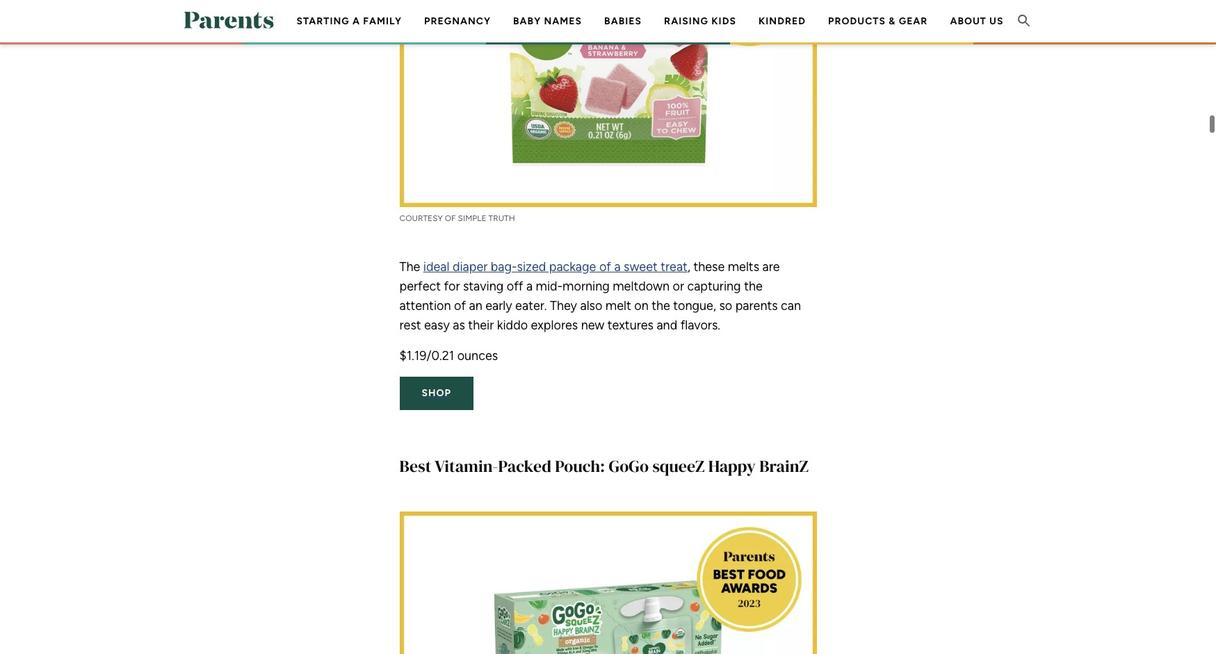 Task type: vqa. For each thing, say whether or not it's contained in the screenshot.
bottommost by
no



Task type: locate. For each thing, give the bounding box(es) containing it.
1 vertical spatial of
[[600, 259, 611, 275]]

sized
[[517, 259, 546, 275]]

off
[[507, 279, 523, 294]]

1 vertical spatial the
[[652, 298, 671, 314]]

pouch:
[[555, 455, 605, 478]]

courtesy of simple truth
[[400, 213, 515, 223]]

kindred link
[[759, 15, 806, 27]]

gogo
[[609, 455, 649, 478]]

can
[[781, 298, 801, 314]]

kiddo
[[497, 318, 528, 333]]

a right off
[[527, 279, 533, 294]]

2 horizontal spatial a
[[615, 259, 621, 275]]

of left the an
[[454, 298, 466, 314]]

a
[[353, 15, 360, 27], [615, 259, 621, 275], [527, 279, 533, 294]]

of
[[445, 213, 456, 223], [600, 259, 611, 275], [454, 298, 466, 314]]

the right on
[[652, 298, 671, 314]]

&
[[889, 15, 896, 27]]

names
[[544, 15, 582, 27]]

the up "parents"
[[744, 279, 763, 294]]

box of gogo squeez happy brainz image
[[400, 512, 817, 655]]

2 vertical spatial of
[[454, 298, 466, 314]]

morning
[[563, 279, 610, 294]]

starting a family
[[297, 15, 402, 27]]

capturing
[[688, 279, 741, 294]]

baby names link
[[513, 15, 582, 27]]

bag-
[[491, 259, 517, 275]]

a inside header navigation
[[353, 15, 360, 27]]

0 vertical spatial a
[[353, 15, 360, 27]]

ideal
[[424, 259, 450, 275]]

attention
[[400, 298, 451, 314]]

1 horizontal spatial a
[[527, 279, 533, 294]]

a left family
[[353, 15, 360, 27]]

babies link
[[605, 15, 642, 27]]

$1.19/0.21 ounces
[[400, 348, 498, 364]]

baby names
[[513, 15, 582, 27]]

the ideal diaper bag-sized package of a sweet treat
[[400, 259, 688, 275]]

$1.19/0.21
[[400, 348, 454, 364]]

family
[[363, 15, 402, 27]]

0 horizontal spatial the
[[652, 298, 671, 314]]

ounces
[[458, 348, 498, 364]]

diaper
[[453, 259, 488, 275]]

the
[[744, 279, 763, 294], [652, 298, 671, 314]]

of left simple
[[445, 213, 456, 223]]

a left sweet
[[615, 259, 621, 275]]

2 vertical spatial a
[[527, 279, 533, 294]]

visit parents' homepage image
[[184, 12, 274, 28]]

kids
[[712, 15, 737, 27]]

on
[[635, 298, 649, 314]]

melts
[[728, 259, 760, 275]]

an
[[469, 298, 483, 314]]

search image
[[1016, 12, 1033, 29]]

parents
[[736, 298, 778, 314]]

shop link
[[400, 377, 474, 410]]

of up morning
[[600, 259, 611, 275]]

eater.
[[516, 298, 547, 314]]

ideal diaper bag-sized package of a sweet treat link
[[424, 259, 688, 275]]

of inside , these melts are perfect for staving off a mid-morning meltdown or capturing the attention of an early eater. they also melt on the tongue, so parents can rest easy as their kiddo explores new textures and flavors.
[[454, 298, 466, 314]]

products
[[829, 15, 886, 27]]

so
[[720, 298, 733, 314]]

bag of simple truth organic freeze-dried smoothie melts image
[[400, 0, 817, 207]]

0 horizontal spatial a
[[353, 15, 360, 27]]

meltdown
[[613, 279, 670, 294]]

as
[[453, 318, 465, 333]]

sweet
[[624, 259, 658, 275]]

are
[[763, 259, 780, 275]]

brainz
[[760, 455, 809, 478]]

rest
[[400, 318, 421, 333]]

0 vertical spatial the
[[744, 279, 763, 294]]

us
[[990, 15, 1004, 27]]

best
[[400, 455, 432, 478]]

1 vertical spatial a
[[615, 259, 621, 275]]



Task type: describe. For each thing, give the bounding box(es) containing it.
mid-
[[536, 279, 563, 294]]

about
[[951, 15, 987, 27]]

raising kids
[[664, 15, 737, 27]]

or
[[673, 279, 685, 294]]

best vitamin-packed pouch: gogo squeez happy brainz
[[400, 455, 809, 478]]

babies
[[605, 15, 642, 27]]

products & gear link
[[829, 15, 928, 27]]

also
[[581, 298, 603, 314]]

package
[[549, 259, 597, 275]]

products & gear
[[829, 15, 928, 27]]

,
[[688, 259, 691, 275]]

early
[[486, 298, 513, 314]]

shop
[[422, 387, 451, 399]]

about us link
[[951, 15, 1004, 27]]

header navigation
[[286, 0, 1015, 87]]

easy
[[424, 318, 450, 333]]

they
[[550, 298, 577, 314]]

starting
[[297, 15, 350, 27]]

gear
[[899, 15, 928, 27]]

their
[[468, 318, 494, 333]]

perfect
[[400, 279, 441, 294]]

baby
[[513, 15, 541, 27]]

about us
[[951, 15, 1004, 27]]

new
[[581, 318, 605, 333]]

staving
[[463, 279, 504, 294]]

raising kids link
[[664, 15, 737, 27]]

treat
[[661, 259, 688, 275]]

the
[[400, 259, 420, 275]]

tongue,
[[674, 298, 717, 314]]

explores
[[531, 318, 578, 333]]

happy
[[709, 455, 756, 478]]

kindred
[[759, 15, 806, 27]]

courtesy
[[400, 213, 443, 223]]

flavors.
[[681, 318, 721, 333]]

raising
[[664, 15, 709, 27]]

squeez
[[653, 455, 705, 478]]

and
[[657, 318, 678, 333]]

0 vertical spatial of
[[445, 213, 456, 223]]

, these melts are perfect for staving off a mid-morning meltdown or capturing the attention of an early eater. they also melt on the tongue, so parents can rest easy as their kiddo explores new textures and flavors.
[[400, 259, 801, 333]]

1 horizontal spatial the
[[744, 279, 763, 294]]

these
[[694, 259, 725, 275]]

packed
[[498, 455, 552, 478]]

melt
[[606, 298, 632, 314]]

truth
[[489, 213, 515, 223]]

for
[[444, 279, 460, 294]]

simple
[[458, 213, 487, 223]]

starting a family link
[[297, 15, 402, 27]]

pregnancy
[[424, 15, 491, 27]]

vitamin-
[[435, 455, 498, 478]]

a inside , these melts are perfect for staving off a mid-morning meltdown or capturing the attention of an early eater. they also melt on the tongue, so parents can rest easy as their kiddo explores new textures and flavors.
[[527, 279, 533, 294]]

pregnancy link
[[424, 15, 491, 27]]

textures
[[608, 318, 654, 333]]



